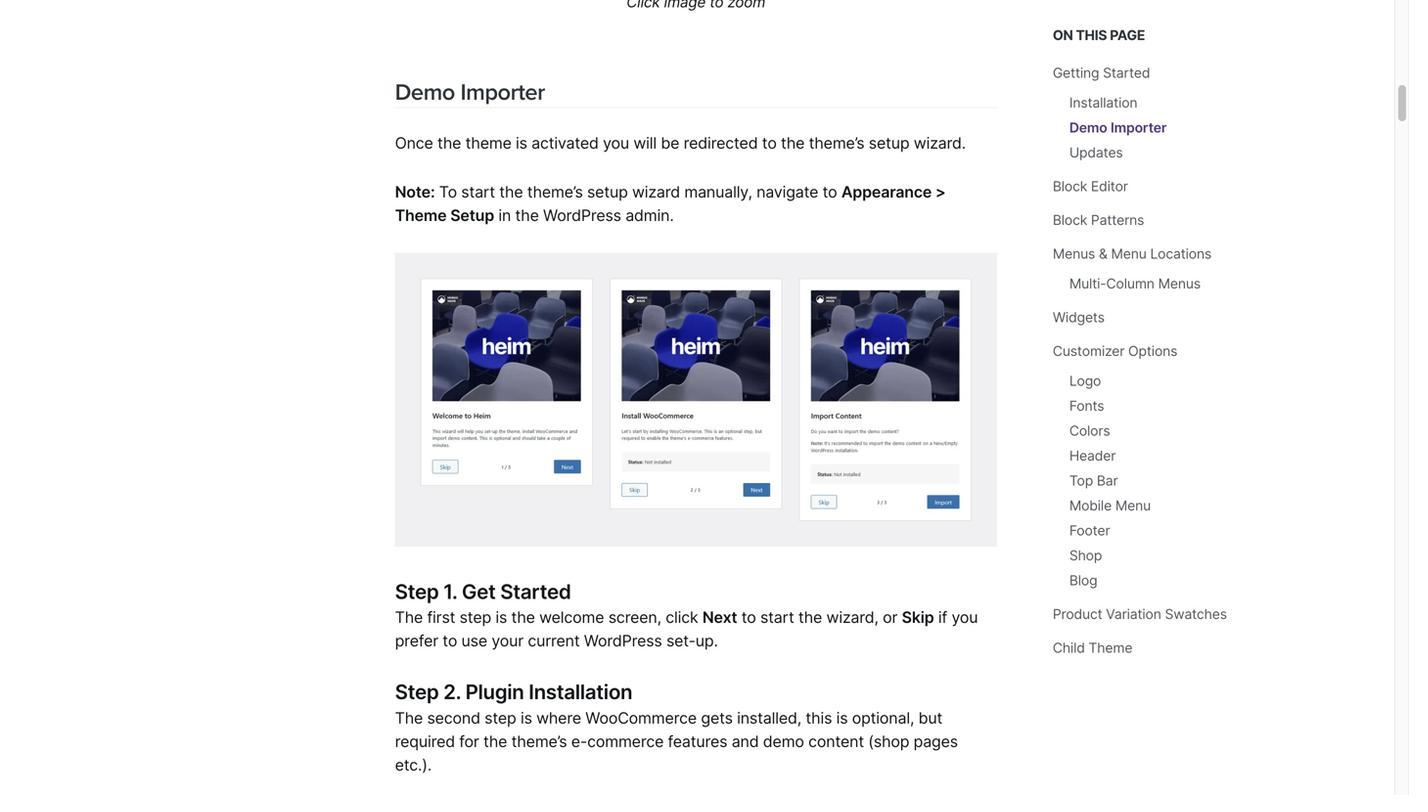 Task type: describe. For each thing, give the bounding box(es) containing it.
importer inside installation demo importer updates
[[1111, 119, 1167, 136]]

logo link
[[1070, 373, 1101, 390]]

screen,
[[608, 608, 662, 628]]

fonts link
[[1070, 398, 1104, 415]]

is up the content
[[836, 709, 848, 728]]

installation demo importer updates
[[1070, 94, 1167, 161]]

fonts
[[1070, 398, 1104, 415]]

column
[[1107, 276, 1155, 292]]

to inside the if you prefer to use your current wordpress set-up.
[[443, 632, 457, 651]]

to
[[439, 182, 457, 202]]

blog
[[1070, 573, 1098, 589]]

activated
[[532, 134, 599, 153]]

if
[[939, 608, 948, 628]]

0 vertical spatial theme's
[[809, 134, 865, 153]]

1 horizontal spatial started
[[1103, 65, 1150, 81]]

multi-
[[1070, 276, 1107, 292]]

0 vertical spatial step
[[460, 608, 491, 628]]

0 horizontal spatial you
[[603, 134, 629, 153]]

wizard.
[[914, 134, 966, 153]]

skip
[[902, 608, 934, 628]]

etc.).
[[395, 756, 432, 775]]

to for navigate
[[823, 182, 837, 202]]

header link
[[1070, 448, 1116, 464]]

once
[[395, 134, 433, 153]]

block for block editor
[[1053, 178, 1088, 195]]

demo
[[763, 733, 804, 752]]

getting
[[1053, 65, 1100, 81]]

theme
[[465, 134, 512, 153]]

installation inside step 2. plugin installation the second step is where woocommerce gets installed, this is optional, but required for the theme's e-commerce features and demo content (shop pages etc.).
[[529, 680, 633, 705]]

is left where
[[521, 709, 532, 728]]

navigate
[[757, 182, 819, 202]]

manually,
[[684, 182, 752, 202]]

note: to start the theme's setup wizard manually, navigate to
[[395, 182, 842, 202]]

child
[[1053, 640, 1085, 657]]

customizer options
[[1053, 343, 1178, 360]]

block editor link
[[1053, 178, 1128, 195]]

content
[[809, 733, 864, 752]]

demo importer
[[395, 79, 545, 106]]

installation inside installation demo importer updates
[[1070, 94, 1138, 111]]

1 horizontal spatial this
[[1076, 27, 1107, 44]]

shop link
[[1070, 548, 1102, 564]]

redirected
[[684, 134, 758, 153]]

>
[[936, 182, 946, 202]]

get
[[462, 580, 496, 604]]

up.
[[696, 632, 718, 651]]

the right once
[[438, 134, 461, 153]]

note:
[[395, 182, 435, 202]]

in
[[499, 206, 511, 225]]

0 vertical spatial demo importer link
[[395, 79, 545, 106]]

updates link
[[1070, 144, 1123, 161]]

wordpress inside the if you prefer to use your current wordpress set-up.
[[584, 632, 662, 651]]

be
[[661, 134, 680, 153]]

1 horizontal spatial demo importer link
[[1070, 119, 1167, 136]]

step for step 1. get started
[[395, 580, 439, 604]]

you inside the if you prefer to use your current wordpress set-up.
[[952, 608, 978, 628]]

1 vertical spatial started
[[500, 580, 571, 604]]

product variation swatches
[[1053, 606, 1227, 623]]

editor
[[1091, 178, 1128, 195]]

menu inside logo fonts colors header top bar mobile menu footer shop blog
[[1116, 498, 1151, 514]]

pages
[[914, 733, 958, 752]]

wizard,
[[827, 608, 879, 628]]

top
[[1070, 473, 1093, 489]]

use
[[462, 632, 487, 651]]

colors link
[[1070, 423, 1110, 439]]

blog link
[[1070, 573, 1098, 589]]

once the theme is activated you will be redirected to the theme's setup wizard.
[[395, 134, 966, 153]]

appearance > theme setup
[[395, 182, 946, 225]]

widgets
[[1053, 309, 1105, 326]]

required
[[395, 733, 455, 752]]

0 horizontal spatial demo
[[395, 79, 455, 106]]

features
[[668, 733, 728, 752]]

the up navigate
[[781, 134, 805, 153]]

this inside step 2. plugin installation the second step is where woocommerce gets installed, this is optional, but required for the theme's e-commerce features and demo content (shop pages etc.).
[[806, 709, 832, 728]]

menus & menu locations
[[1053, 246, 1212, 262]]

for
[[459, 733, 479, 752]]

next
[[703, 608, 737, 628]]

gets
[[701, 709, 733, 728]]

step for step 2. plugin installation the second step is where woocommerce gets installed, this is optional, but required for the theme's e-commerce features and demo content (shop pages etc.).
[[395, 680, 439, 705]]

menus & menu locations link
[[1053, 246, 1212, 262]]

logo fonts colors header top bar mobile menu footer shop blog
[[1070, 373, 1151, 589]]

welcome
[[539, 608, 604, 628]]

e-
[[571, 733, 587, 752]]

wizard
[[632, 182, 680, 202]]

the first step is the welcome screen, click next to start the wizard, or skip
[[395, 608, 934, 628]]

plugin
[[465, 680, 524, 705]]

optional,
[[852, 709, 914, 728]]

theme inside appearance > theme setup
[[395, 206, 447, 225]]

0 vertical spatial menu
[[1111, 246, 1147, 262]]

footer
[[1070, 523, 1110, 539]]

1 vertical spatial theme's
[[527, 182, 583, 202]]

getting started link
[[1053, 65, 1150, 81]]

the left wizard, in the right of the page
[[799, 608, 822, 628]]



Task type: vqa. For each thing, say whether or not it's contained in the screenshot.
Widgets
yes



Task type: locate. For each thing, give the bounding box(es) containing it.
on
[[1053, 27, 1073, 44]]

1 vertical spatial the
[[395, 709, 423, 728]]

2 the from the top
[[395, 709, 423, 728]]

1 vertical spatial start
[[760, 608, 794, 628]]

block
[[1053, 178, 1088, 195], [1053, 212, 1088, 229]]

installation
[[1070, 94, 1138, 111], [529, 680, 633, 705]]

0 horizontal spatial started
[[500, 580, 571, 604]]

1 vertical spatial demo importer link
[[1070, 119, 1167, 136]]

the right for
[[484, 733, 507, 752]]

installation link
[[1070, 94, 1138, 111]]

is right theme
[[516, 134, 527, 153]]

start up setup at the left top of page
[[461, 182, 495, 202]]

1 horizontal spatial you
[[952, 608, 978, 628]]

the inside step 2. plugin installation the second step is where woocommerce gets installed, this is optional, but required for the theme's e-commerce features and demo content (shop pages etc.).
[[395, 709, 423, 728]]

0 vertical spatial step
[[395, 580, 439, 604]]

2 block from the top
[[1053, 212, 1088, 229]]

installation down the getting started
[[1070, 94, 1138, 111]]

theme
[[395, 206, 447, 225], [1089, 640, 1133, 657]]

block patterns
[[1053, 212, 1144, 229]]

menus left &
[[1053, 246, 1095, 262]]

the inside step 2. plugin installation the second step is where woocommerce gets installed, this is optional, but required for the theme's e-commerce features and demo content (shop pages etc.).
[[484, 733, 507, 752]]

0 horizontal spatial demo importer link
[[395, 79, 545, 106]]

setup up in the wordpress admin.
[[587, 182, 628, 202]]

child theme link
[[1053, 640, 1133, 657]]

the up 'prefer'
[[395, 608, 423, 628]]

step 2. plugin installation the second step is where woocommerce gets installed, this is optional, but required for the theme's e-commerce features and demo content (shop pages etc.).
[[395, 680, 958, 775]]

appearance
[[842, 182, 932, 202]]

1 horizontal spatial start
[[760, 608, 794, 628]]

swatches
[[1165, 606, 1227, 623]]

theme's up in the wordpress admin.
[[527, 182, 583, 202]]

1 the from the top
[[395, 608, 423, 628]]

step inside step 2. plugin installation the second step is where woocommerce gets installed, this is optional, but required for the theme's e-commerce features and demo content (shop pages etc.).
[[485, 709, 516, 728]]

woocommerce
[[586, 709, 697, 728]]

shop
[[1070, 548, 1102, 564]]

mobile
[[1070, 498, 1112, 514]]

0 horizontal spatial start
[[461, 182, 495, 202]]

0 vertical spatial installation
[[1070, 94, 1138, 111]]

where
[[536, 709, 581, 728]]

0 vertical spatial menus
[[1053, 246, 1095, 262]]

to right redirected
[[762, 134, 777, 153]]

step down plugin
[[485, 709, 516, 728]]

header
[[1070, 448, 1116, 464]]

first
[[427, 608, 455, 628]]

0 horizontal spatial this
[[806, 709, 832, 728]]

block for block patterns
[[1053, 212, 1088, 229]]

is up your at the bottom of page
[[496, 608, 507, 628]]

1 vertical spatial you
[[952, 608, 978, 628]]

0 horizontal spatial installation
[[529, 680, 633, 705]]

&
[[1099, 246, 1108, 262]]

0 vertical spatial setup
[[869, 134, 910, 153]]

1 horizontal spatial menus
[[1158, 276, 1201, 292]]

started
[[1103, 65, 1150, 81], [500, 580, 571, 604]]

in the wordpress admin.
[[494, 206, 674, 225]]

1 horizontal spatial theme
[[1089, 640, 1133, 657]]

top bar link
[[1070, 473, 1118, 489]]

the up in at the top left
[[499, 182, 523, 202]]

1 step from the top
[[395, 580, 439, 604]]

second
[[427, 709, 480, 728]]

theme's up navigate
[[809, 134, 865, 153]]

0 horizontal spatial importer
[[460, 79, 545, 106]]

theme's
[[809, 134, 865, 153], [527, 182, 583, 202], [511, 733, 567, 752]]

installation up where
[[529, 680, 633, 705]]

prefer
[[395, 632, 438, 651]]

to for next
[[742, 608, 756, 628]]

setup up appearance
[[869, 134, 910, 153]]

to
[[762, 134, 777, 153], [823, 182, 837, 202], [742, 608, 756, 628], [443, 632, 457, 651]]

wordpress
[[543, 206, 621, 225], [584, 632, 662, 651]]

this up the content
[[806, 709, 832, 728]]

1 vertical spatial menus
[[1158, 276, 1201, 292]]

to right next in the bottom of the page
[[742, 608, 756, 628]]

0 vertical spatial start
[[461, 182, 495, 202]]

wordpress down note: to start the theme's setup wizard manually, navigate to in the top of the page
[[543, 206, 621, 225]]

1 horizontal spatial setup
[[869, 134, 910, 153]]

demo importer link down installation link at the right top
[[1070, 119, 1167, 136]]

0 vertical spatial this
[[1076, 27, 1107, 44]]

the
[[438, 134, 461, 153], [781, 134, 805, 153], [499, 182, 523, 202], [515, 206, 539, 225], [511, 608, 535, 628], [799, 608, 822, 628], [484, 733, 507, 752]]

bar
[[1097, 473, 1118, 489]]

setup
[[450, 206, 494, 225]]

1 vertical spatial step
[[395, 680, 439, 705]]

0 horizontal spatial theme
[[395, 206, 447, 225]]

step up use
[[460, 608, 491, 628]]

step
[[460, 608, 491, 628], [485, 709, 516, 728]]

block editor
[[1053, 178, 1128, 195]]

step left 1.
[[395, 580, 439, 604]]

customizer options link
[[1053, 343, 1178, 360]]

1 vertical spatial wordpress
[[584, 632, 662, 651]]

1 horizontal spatial installation
[[1070, 94, 1138, 111]]

block left editor at top
[[1053, 178, 1088, 195]]

0 vertical spatial block
[[1053, 178, 1088, 195]]

this right on
[[1076, 27, 1107, 44]]

0 vertical spatial the
[[395, 608, 423, 628]]

1 vertical spatial block
[[1053, 212, 1088, 229]]

is
[[516, 134, 527, 153], [496, 608, 507, 628], [521, 709, 532, 728], [836, 709, 848, 728]]

step
[[395, 580, 439, 604], [395, 680, 439, 705]]

theme's inside step 2. plugin installation the second step is where woocommerce gets installed, this is optional, but required for the theme's e-commerce features and demo content (shop pages etc.).
[[511, 733, 567, 752]]

0 vertical spatial you
[[603, 134, 629, 153]]

demo inside installation demo importer updates
[[1070, 119, 1108, 136]]

0 horizontal spatial menus
[[1053, 246, 1095, 262]]

locations
[[1151, 246, 1212, 262]]

child theme
[[1053, 640, 1133, 657]]

multi-column menus link
[[1070, 276, 1201, 292]]

on this page
[[1053, 27, 1145, 44]]

0 vertical spatial demo
[[395, 79, 455, 106]]

1 vertical spatial this
[[806, 709, 832, 728]]

to for redirected
[[762, 134, 777, 153]]

product variation swatches link
[[1053, 606, 1227, 623]]

1 vertical spatial menu
[[1116, 498, 1151, 514]]

1.
[[444, 580, 457, 604]]

customizer
[[1053, 343, 1125, 360]]

(shop
[[868, 733, 910, 752]]

theme down variation
[[1089, 640, 1133, 657]]

setup
[[869, 134, 910, 153], [587, 182, 628, 202]]

start
[[461, 182, 495, 202], [760, 608, 794, 628]]

started down page at the right of the page
[[1103, 65, 1150, 81]]

multi-column menus
[[1070, 276, 1201, 292]]

2 step from the top
[[395, 680, 439, 705]]

or
[[883, 608, 898, 628]]

0 horizontal spatial setup
[[587, 182, 628, 202]]

product
[[1053, 606, 1103, 623]]

variation
[[1106, 606, 1162, 623]]

1 block from the top
[[1053, 178, 1088, 195]]

step 1. get started
[[395, 580, 571, 604]]

demo importer link up theme
[[395, 79, 545, 106]]

the
[[395, 608, 423, 628], [395, 709, 423, 728]]

block patterns link
[[1053, 212, 1144, 229]]

1 horizontal spatial importer
[[1111, 119, 1167, 136]]

step inside step 2. plugin installation the second step is where woocommerce gets installed, this is optional, but required for the theme's e-commerce features and demo content (shop pages etc.).
[[395, 680, 439, 705]]

importer up theme
[[460, 79, 545, 106]]

1 vertical spatial setup
[[587, 182, 628, 202]]

logo
[[1070, 373, 1101, 390]]

installed,
[[737, 709, 802, 728]]

theme down note:
[[395, 206, 447, 225]]

your
[[492, 632, 524, 651]]

menus down locations
[[1158, 276, 1201, 292]]

options
[[1129, 343, 1178, 360]]

menu right &
[[1111, 246, 1147, 262]]

the right in at the top left
[[515, 206, 539, 225]]

1 vertical spatial theme
[[1089, 640, 1133, 657]]

this
[[1076, 27, 1107, 44], [806, 709, 832, 728]]

demo up once
[[395, 79, 455, 106]]

importer down installation link at the right top
[[1111, 119, 1167, 136]]

wordpress down screen,
[[584, 632, 662, 651]]

footer link
[[1070, 523, 1110, 539]]

getting started
[[1053, 65, 1150, 81]]

the up required
[[395, 709, 423, 728]]

start right next in the bottom of the page
[[760, 608, 794, 628]]

1 vertical spatial installation
[[529, 680, 633, 705]]

if you prefer to use your current wordpress set-up.
[[395, 608, 978, 651]]

widgets link
[[1053, 309, 1105, 326]]

2 vertical spatial theme's
[[511, 733, 567, 752]]

0 vertical spatial theme
[[395, 206, 447, 225]]

step left 2.
[[395, 680, 439, 705]]

set-
[[666, 632, 696, 651]]

patterns
[[1091, 212, 1144, 229]]

1 vertical spatial demo
[[1070, 119, 1108, 136]]

started up welcome
[[500, 580, 571, 604]]

theme's down where
[[511, 733, 567, 752]]

1 vertical spatial importer
[[1111, 119, 1167, 136]]

the up your at the bottom of page
[[511, 608, 535, 628]]

click
[[666, 608, 698, 628]]

and
[[732, 733, 759, 752]]

0 vertical spatial wordpress
[[543, 206, 621, 225]]

page
[[1110, 27, 1145, 44]]

mobile menu link
[[1070, 498, 1151, 514]]

updates
[[1070, 144, 1123, 161]]

will
[[634, 134, 657, 153]]

to right navigate
[[823, 182, 837, 202]]

you right 'if'
[[952, 608, 978, 628]]

to left use
[[443, 632, 457, 651]]

0 vertical spatial importer
[[460, 79, 545, 106]]

0 vertical spatial started
[[1103, 65, 1150, 81]]

but
[[919, 709, 943, 728]]

1 horizontal spatial demo
[[1070, 119, 1108, 136]]

menu down bar
[[1116, 498, 1151, 514]]

you left will
[[603, 134, 629, 153]]

demo up updates
[[1070, 119, 1108, 136]]

1 vertical spatial step
[[485, 709, 516, 728]]

block down the "block editor" link
[[1053, 212, 1088, 229]]

menu
[[1111, 246, 1147, 262], [1116, 498, 1151, 514]]



